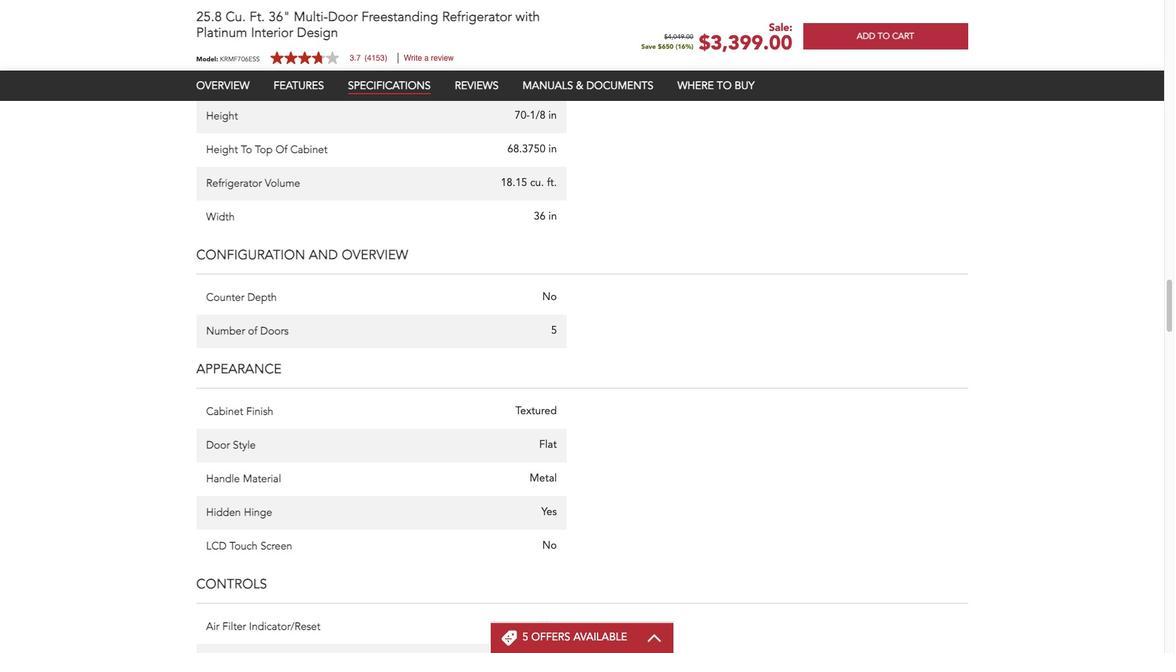 Task type: locate. For each thing, give the bounding box(es) containing it.
handle
[[206, 472, 240, 486]]

2 no from the top
[[543, 541, 557, 552]]

overview
[[196, 79, 250, 93], [342, 246, 408, 264]]

depth down platinum
[[206, 42, 236, 56]]

where
[[678, 79, 714, 93]]

in right 68.3750 at top left
[[549, 145, 557, 155]]

1 vertical spatial door
[[206, 438, 230, 453]]

1 height from the top
[[206, 109, 238, 124]]

volume down krmf706ess
[[244, 75, 279, 90]]

reviews
[[455, 79, 499, 93]]

freezer volume
[[206, 75, 279, 90]]

1 horizontal spatial 5
[[551, 326, 557, 337]]

capacity
[[206, 8, 247, 23]]

features link
[[274, 79, 324, 93]]

2 ft. from the top
[[547, 178, 557, 189]]

1 ft. from the top
[[547, 77, 557, 88]]

ft. up 36 in on the top left of page
[[547, 178, 557, 189]]

controls
[[196, 576, 267, 593]]

specifications link
[[348, 79, 431, 94]]

5 offers available
[[523, 633, 627, 643]]

7.61 cu. ft.
[[507, 77, 557, 88]]

1 vertical spatial yes
[[542, 622, 557, 632]]

cabinet up door style
[[206, 405, 243, 419]]

0 vertical spatial 5
[[551, 326, 557, 337]]

0 vertical spatial yes
[[542, 508, 557, 518]]

refrigerator left the 25-
[[442, 8, 512, 26]]

volume down of
[[265, 176, 300, 191]]

with
[[516, 8, 540, 26]]

2 height from the top
[[206, 143, 238, 157]]

refrigerator down the to
[[206, 176, 262, 191]]

2 yes from the top
[[542, 622, 557, 632]]

volume
[[244, 75, 279, 90], [265, 176, 300, 191]]

cabinet
[[290, 143, 328, 157], [206, 405, 243, 419]]

counter
[[206, 291, 245, 305]]

0 horizontal spatial overview
[[196, 79, 250, 93]]

ft. left &
[[547, 77, 557, 88]]

height
[[206, 109, 238, 124], [206, 143, 238, 157]]

manuals & documents link
[[523, 79, 654, 93]]

lcd
[[206, 539, 227, 554]]

cu.
[[530, 77, 544, 88], [530, 178, 544, 189]]

1 horizontal spatial overview
[[342, 246, 408, 264]]

0 vertical spatial no
[[543, 292, 557, 303]]

overview link
[[196, 79, 250, 93]]

0 vertical spatial cabinet
[[290, 143, 328, 157]]

documents
[[587, 79, 654, 93]]

ft.
[[250, 8, 265, 26]]

manuals & documents
[[523, 79, 654, 93]]

number
[[206, 324, 245, 339]]

2 cu. from the top
[[530, 178, 544, 189]]

cabinet right of
[[290, 143, 328, 157]]

yes up offers
[[542, 622, 557, 632]]

$4,049.00
[[664, 34, 694, 41]]

cu. for freezer volume
[[530, 77, 544, 88]]

1 no from the top
[[543, 292, 557, 303]]

lcd touch screen
[[206, 539, 292, 554]]

style
[[233, 438, 256, 453]]

textured
[[516, 407, 557, 417]]

yes down metal
[[542, 508, 557, 518]]

depth up of at the left of page
[[247, 291, 277, 305]]

1 vertical spatial no
[[543, 541, 557, 552]]

touch
[[230, 539, 258, 554]]

25-19/25
[[514, 10, 557, 21]]

height down overview link
[[206, 109, 238, 124]]

1 vertical spatial height
[[206, 143, 238, 157]]

reviews link
[[455, 79, 499, 93]]

0 horizontal spatial depth
[[206, 42, 236, 56]]

19/25
[[530, 10, 557, 21]]

2 in from the top
[[549, 145, 557, 155]]

0 vertical spatial door
[[328, 8, 358, 26]]

write a review
[[404, 53, 454, 63]]

0 horizontal spatial refrigerator
[[206, 176, 262, 191]]

in right "36"
[[549, 212, 557, 223]]

1 vertical spatial ft.
[[547, 178, 557, 189]]

1 vertical spatial 5
[[523, 633, 528, 643]]

in for width
[[549, 212, 557, 223]]

depth
[[206, 42, 236, 56], [247, 291, 277, 305]]

design
[[297, 24, 338, 42]]

0 vertical spatial ft.
[[547, 77, 557, 88]]

3 in from the top
[[549, 212, 557, 223]]

70-1/8 in
[[515, 111, 557, 122]]

overview down model: krmf706ess
[[196, 79, 250, 93]]

filter
[[222, 620, 246, 634]]

0 horizontal spatial 5
[[523, 633, 528, 643]]

in
[[549, 111, 557, 122], [549, 145, 557, 155], [549, 212, 557, 223]]

25.8
[[196, 8, 222, 26]]

ft.
[[547, 77, 557, 88], [547, 178, 557, 189]]

36"
[[269, 8, 290, 26]]

configuration and overview
[[196, 246, 408, 264]]

door up 3.7
[[328, 8, 358, 26]]

1 vertical spatial volume
[[265, 176, 300, 191]]

no for counter depth
[[543, 292, 557, 303]]

1 vertical spatial cu.
[[530, 178, 544, 189]]

1 vertical spatial in
[[549, 145, 557, 155]]

in for height to top of cabinet
[[549, 145, 557, 155]]

0 vertical spatial volume
[[244, 75, 279, 90]]

1 cu. from the top
[[530, 77, 544, 88]]

no
[[543, 292, 557, 303], [543, 541, 557, 552]]

cu. right 18.15
[[530, 178, 544, 189]]

3.7
[[350, 53, 361, 63]]

refrigerator volume
[[206, 176, 300, 191]]

0 vertical spatial overview
[[196, 79, 250, 93]]

1 horizontal spatial door
[[328, 8, 358, 26]]

1 horizontal spatial cabinet
[[290, 143, 328, 157]]

0 horizontal spatial cabinet
[[206, 405, 243, 419]]

68.3750
[[508, 145, 546, 155]]

screen
[[261, 539, 292, 554]]

0 vertical spatial cu.
[[530, 77, 544, 88]]

height left the to
[[206, 143, 238, 157]]

25.8 cu. ft. 36" multi-door freestanding refrigerator with platinum interior design
[[196, 8, 540, 42]]

width
[[206, 210, 235, 225]]

sale: $3,399.00
[[699, 20, 793, 56]]

door left style
[[206, 438, 230, 453]]

height for height
[[206, 109, 238, 124]]

0 vertical spatial refrigerator
[[442, 8, 512, 26]]

specifications
[[348, 79, 431, 93]]

in right 1/8
[[549, 111, 557, 122]]

cu. right the 7.61
[[530, 77, 544, 88]]

0 horizontal spatial door
[[206, 438, 230, 453]]

25-
[[514, 10, 530, 21]]

1 vertical spatial overview
[[342, 246, 408, 264]]

overview right the and
[[342, 246, 408, 264]]

door
[[328, 8, 358, 26], [206, 438, 230, 453]]

1 horizontal spatial refrigerator
[[442, 8, 512, 26]]

1 yes from the top
[[542, 508, 557, 518]]

1 vertical spatial depth
[[247, 291, 277, 305]]

2 vertical spatial in
[[549, 212, 557, 223]]

0 vertical spatial depth
[[206, 42, 236, 56]]

18.15 cu. ft.
[[501, 178, 557, 189]]

add to cart
[[857, 30, 915, 42]]

0 vertical spatial in
[[549, 111, 557, 122]]

air
[[206, 620, 219, 634]]

appearance
[[196, 360, 282, 378]]

features
[[274, 79, 324, 93]]

material
[[243, 472, 281, 486]]

0 vertical spatial height
[[206, 109, 238, 124]]

36 in
[[534, 212, 557, 223]]

(4153)
[[365, 53, 387, 63]]



Task type: vqa. For each thing, say whether or not it's contained in the screenshot.


Task type: describe. For each thing, give the bounding box(es) containing it.
interior
[[251, 24, 293, 42]]

freestanding
[[362, 8, 439, 26]]

68.3750 in
[[508, 145, 557, 155]]

height to top of cabinet
[[206, 143, 328, 157]]

volume for refrigerator volume
[[265, 176, 300, 191]]

7.61
[[507, 77, 527, 88]]

review
[[431, 53, 454, 63]]

yes for hidden hinge
[[542, 508, 557, 518]]

1/8
[[530, 111, 546, 122]]

where to buy
[[678, 79, 755, 93]]

1 vertical spatial cabinet
[[206, 405, 243, 419]]

ft. for freezer volume
[[547, 77, 557, 88]]

cart
[[893, 30, 915, 42]]

model:
[[196, 55, 218, 64]]

metal
[[530, 474, 557, 484]]

door inside 25.8 cu. ft. 36" multi-door freestanding refrigerator with platinum interior design
[[328, 8, 358, 26]]

available
[[573, 633, 627, 643]]

3.7 (4153)
[[350, 53, 387, 63]]

of
[[276, 143, 288, 157]]

configuration
[[196, 246, 305, 264]]

cabinet finish
[[206, 405, 273, 419]]

finish
[[246, 405, 273, 419]]

and
[[309, 246, 338, 264]]

door style
[[206, 438, 256, 453]]

indicator/reset
[[249, 620, 321, 634]]

where to buy link
[[678, 79, 755, 93]]

add
[[857, 30, 876, 42]]

ft. for refrigerator volume
[[547, 178, 557, 189]]

freezer
[[206, 75, 241, 90]]

volume for freezer volume
[[244, 75, 279, 90]]

5 for 5
[[551, 326, 557, 337]]

sale:
[[769, 20, 793, 35]]

hidden hinge
[[206, 506, 272, 520]]

1 vertical spatial refrigerator
[[206, 176, 262, 191]]

to
[[717, 79, 732, 93]]

1 in from the top
[[549, 111, 557, 122]]

krmf706ess
[[220, 55, 260, 64]]

$3,399.00
[[699, 29, 793, 56]]

&
[[576, 79, 584, 93]]

no for lcd touch screen
[[543, 541, 557, 552]]

handle material
[[206, 472, 281, 486]]

model: krmf706ess
[[196, 55, 260, 64]]

refrigerator inside 25.8 cu. ft. 36" multi-door freestanding refrigerator with platinum interior design
[[442, 8, 512, 26]]

to
[[878, 30, 890, 42]]

hinge
[[244, 506, 272, 520]]

height for height to top of cabinet
[[206, 143, 238, 157]]

number of doors
[[206, 324, 289, 339]]

save
[[641, 42, 656, 51]]

18.15
[[501, 178, 527, 189]]

1 horizontal spatial depth
[[247, 291, 277, 305]]

a
[[424, 53, 429, 63]]

air filter indicator/reset
[[206, 620, 321, 634]]

buy
[[735, 79, 755, 93]]

add to cart button
[[803, 23, 968, 49]]

flat
[[539, 440, 557, 451]]

$650
[[658, 42, 674, 51]]

top
[[255, 143, 273, 157]]

write a review button
[[404, 53, 454, 63]]

counter depth
[[206, 291, 277, 305]]

$4,049.00 save $650 (16%)
[[641, 34, 694, 51]]

cu. for refrigerator volume
[[530, 178, 544, 189]]

70-
[[515, 111, 530, 122]]

36
[[534, 212, 546, 223]]

offers
[[531, 633, 571, 643]]

hidden
[[206, 506, 241, 520]]

of
[[248, 324, 257, 339]]

manuals
[[523, 79, 573, 93]]

5 for 5 offers available
[[523, 633, 528, 643]]

doors
[[260, 324, 289, 339]]

cu.
[[226, 8, 246, 26]]

to
[[241, 143, 252, 157]]

write
[[404, 53, 422, 63]]

multi-
[[294, 8, 328, 26]]

yes for air filter indicator/reset
[[542, 622, 557, 632]]



